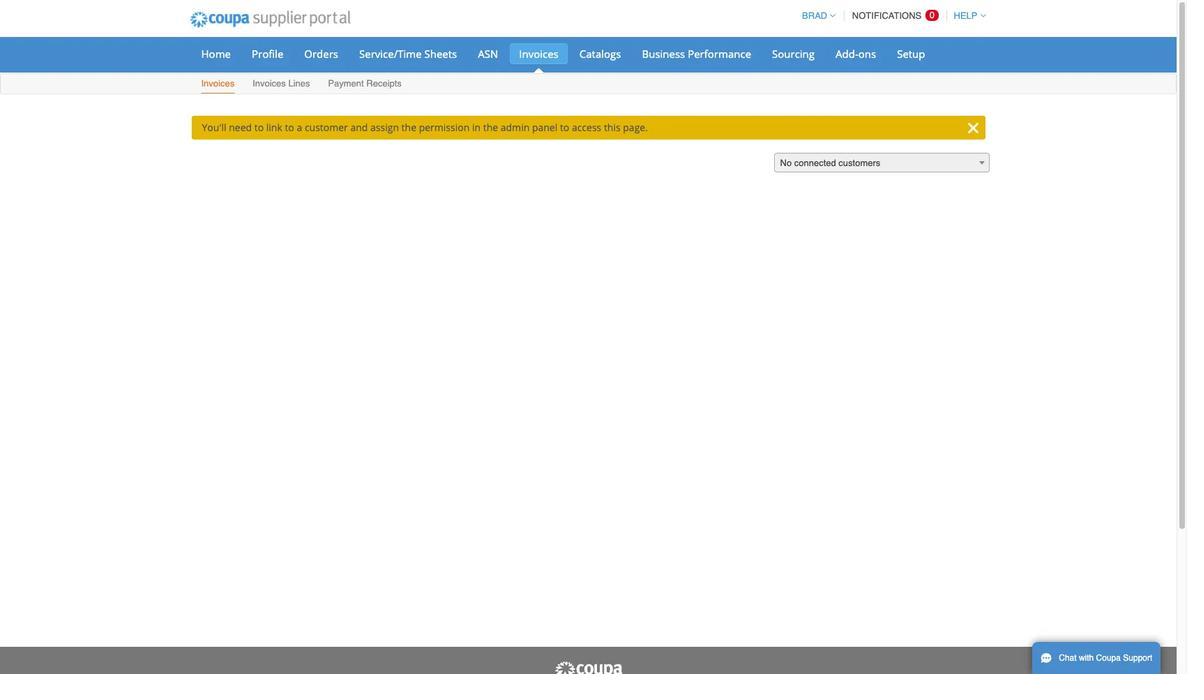 Task type: locate. For each thing, give the bounding box(es) containing it.
1 horizontal spatial coupa supplier portal image
[[554, 661, 624, 674]]

chat
[[1060, 653, 1077, 663]]

0 horizontal spatial the
[[402, 121, 417, 134]]

service/time
[[359, 47, 422, 61]]

help
[[954, 10, 978, 21]]

page.
[[623, 121, 648, 134]]

invoices link down home link
[[201, 75, 235, 94]]

2 horizontal spatial to
[[560, 121, 570, 134]]

1 horizontal spatial the
[[483, 121, 498, 134]]

the right the assign
[[402, 121, 417, 134]]

setup
[[898, 47, 926, 61]]

assign
[[371, 121, 399, 134]]

navigation
[[796, 2, 987, 29]]

to left a
[[285, 121, 294, 134]]

in
[[472, 121, 481, 134]]

1 horizontal spatial invoices
[[253, 78, 286, 89]]

1 horizontal spatial invoices link
[[510, 43, 568, 64]]

0 horizontal spatial to
[[255, 121, 264, 134]]

support
[[1124, 653, 1153, 663]]

notifications 0
[[853, 10, 935, 21]]

invoices for leftmost 'invoices' link
[[201, 78, 235, 89]]

No connected customers field
[[774, 153, 990, 173]]

the right in
[[483, 121, 498, 134]]

add-
[[836, 47, 859, 61]]

invoices down profile link
[[253, 78, 286, 89]]

brad link
[[796, 10, 836, 21]]

invoices right 'asn' link
[[519, 47, 559, 61]]

1 vertical spatial invoices link
[[201, 75, 235, 94]]

receipts
[[367, 78, 402, 89]]

setup link
[[889, 43, 935, 64]]

invoices down home link
[[201, 78, 235, 89]]

2 horizontal spatial invoices
[[519, 47, 559, 61]]

to
[[255, 121, 264, 134], [285, 121, 294, 134], [560, 121, 570, 134]]

0 vertical spatial coupa supplier portal image
[[180, 2, 360, 37]]

2 the from the left
[[483, 121, 498, 134]]

invoices link right 'asn' link
[[510, 43, 568, 64]]

0 vertical spatial invoices link
[[510, 43, 568, 64]]

0 horizontal spatial invoices
[[201, 78, 235, 89]]

business performance
[[642, 47, 752, 61]]

profile
[[252, 47, 284, 61]]

coupa supplier portal image
[[180, 2, 360, 37], [554, 661, 624, 674]]

customers
[[839, 158, 881, 168]]

invoices link
[[510, 43, 568, 64], [201, 75, 235, 94]]

to left link
[[255, 121, 264, 134]]

home
[[201, 47, 231, 61]]

connected
[[795, 158, 837, 168]]

no
[[781, 158, 792, 168]]

coupa
[[1097, 653, 1122, 663]]

1 horizontal spatial to
[[285, 121, 294, 134]]

payment
[[328, 78, 364, 89]]

sourcing
[[773, 47, 815, 61]]

to right panel
[[560, 121, 570, 134]]

invoices
[[519, 47, 559, 61], [201, 78, 235, 89], [253, 78, 286, 89]]

customer
[[305, 121, 348, 134]]

sourcing link
[[764, 43, 824, 64]]

the
[[402, 121, 417, 134], [483, 121, 498, 134]]

0 horizontal spatial coupa supplier portal image
[[180, 2, 360, 37]]

admin
[[501, 121, 530, 134]]



Task type: describe. For each thing, give the bounding box(es) containing it.
chat with coupa support button
[[1033, 642, 1162, 674]]

you'll need to link to a customer and assign the permission in the admin panel to access this page.
[[202, 121, 648, 134]]

0 horizontal spatial invoices link
[[201, 75, 235, 94]]

business
[[642, 47, 686, 61]]

3 to from the left
[[560, 121, 570, 134]]

performance
[[688, 47, 752, 61]]

business performance link
[[633, 43, 761, 64]]

ons
[[859, 47, 877, 61]]

payment receipts link
[[328, 75, 403, 94]]

asn link
[[469, 43, 508, 64]]

this
[[604, 121, 621, 134]]

service/time sheets link
[[350, 43, 466, 64]]

catalogs link
[[571, 43, 631, 64]]

No connected customers text field
[[775, 154, 989, 173]]

add-ons link
[[827, 43, 886, 64]]

no connected customers
[[781, 158, 881, 168]]

invoices for invoices lines
[[253, 78, 286, 89]]

1 to from the left
[[255, 121, 264, 134]]

orders
[[305, 47, 339, 61]]

a
[[297, 121, 302, 134]]

add-ons
[[836, 47, 877, 61]]

navigation containing notifications 0
[[796, 2, 987, 29]]

home link
[[192, 43, 240, 64]]

1 vertical spatial coupa supplier portal image
[[554, 661, 624, 674]]

access
[[572, 121, 602, 134]]

help link
[[948, 10, 987, 21]]

0
[[930, 10, 935, 20]]

with
[[1080, 653, 1095, 663]]

panel
[[532, 121, 558, 134]]

permission
[[419, 121, 470, 134]]

service/time sheets
[[359, 47, 457, 61]]

link
[[266, 121, 283, 134]]

orders link
[[295, 43, 348, 64]]

1 the from the left
[[402, 121, 417, 134]]

and
[[351, 121, 368, 134]]

asn
[[478, 47, 499, 61]]

chat with coupa support
[[1060, 653, 1153, 663]]

2 to from the left
[[285, 121, 294, 134]]

you'll
[[202, 121, 227, 134]]

invoices for right 'invoices' link
[[519, 47, 559, 61]]

brad
[[803, 10, 828, 21]]

invoices lines link
[[252, 75, 311, 94]]

sheets
[[425, 47, 457, 61]]

notifications
[[853, 10, 922, 21]]

need
[[229, 121, 252, 134]]

invoices lines
[[253, 78, 310, 89]]

lines
[[289, 78, 310, 89]]

catalogs
[[580, 47, 621, 61]]

profile link
[[243, 43, 293, 64]]

payment receipts
[[328, 78, 402, 89]]



Task type: vqa. For each thing, say whether or not it's contained in the screenshot.
SEARCH image
no



